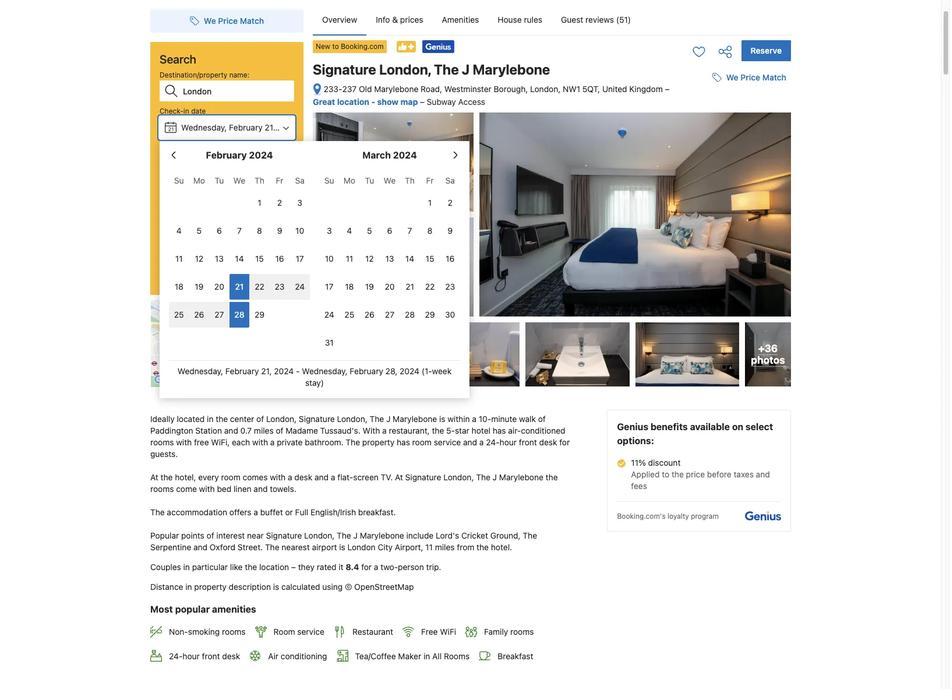 Task type: locate. For each thing, give the bounding box(es) containing it.
16 right 15 option
[[275, 254, 284, 264]]

1 horizontal spatial we price match
[[727, 72, 787, 82]]

1 grid from the left
[[169, 169, 310, 328]]

wednesday, february 21, 2024 - wednesday, february 28, 2024 (1-week stay)
[[178, 366, 452, 388]]

is left calculated
[[273, 582, 279, 592]]

0 horizontal spatial we price match
[[204, 16, 264, 26]]

room
[[693, 188, 713, 198], [274, 627, 295, 637]]

11%
[[632, 458, 646, 468]]

2 27 from the left
[[385, 310, 395, 319]]

great down click to open map view icon
[[313, 97, 335, 107]]

2 horizontal spatial 2
[[448, 198, 453, 208]]

30
[[445, 310, 456, 319]]

2 March 2024 checkbox
[[440, 190, 461, 216]]

2 · from the left
[[241, 197, 244, 207]]

check-in date
[[160, 107, 206, 115]]

0 vertical spatial free
[[645, 261, 663, 271]]

sa up 3 checkbox
[[295, 175, 305, 185]]

15 for 15 option
[[255, 254, 264, 264]]

it
[[758, 161, 763, 170]]

1 5 from the left
[[197, 226, 202, 236]]

22 February 2024 checkbox
[[250, 274, 270, 300]]

8 inside 'option'
[[257, 226, 262, 236]]

1 horizontal spatial 24-
[[486, 437, 500, 447]]

13 for 13 checkbox on the top left of page
[[215, 254, 224, 264]]

2 18 from the left
[[345, 282, 354, 292]]

16
[[275, 254, 284, 264], [446, 254, 455, 264]]

29 right the 28 checkbox
[[425, 310, 435, 319]]

2 sa from the left
[[446, 175, 455, 185]]

2 25 from the left
[[345, 310, 355, 319]]

th for march 2024
[[405, 175, 415, 185]]

good
[[733, 126, 757, 136]]

0 vertical spatial 17
[[296, 254, 304, 264]]

and inside 11% discount applied to the price before taxes and fees
[[757, 469, 771, 479]]

12 March 2024 checkbox
[[360, 246, 380, 272]]

1 horizontal spatial th
[[405, 175, 415, 185]]

we price match button up name:
[[185, 10, 269, 31]]

reviews left (51)
[[586, 15, 615, 24]]

good 51 reviews
[[722, 126, 757, 145]]

were
[[724, 179, 741, 188]]

great inside great hotel in a good location. it has just opened so everything is new and clean. staff were friendly and helpful. room was small (it's london!) but fine for one or just …
[[650, 161, 669, 170]]

20 inside checkbox
[[385, 282, 395, 292]]

2 22 from the left
[[425, 282, 435, 292]]

16 inside 16 checkbox
[[446, 254, 455, 264]]

4
[[177, 226, 182, 236], [347, 226, 352, 236]]

trip.
[[427, 562, 441, 572]]

14 March 2024 checkbox
[[400, 246, 420, 272]]

14 inside option
[[235, 254, 244, 264]]

marylebone inside 233-237 old marylebone road, westminster borough, london, nw1 5qt, united kingdom – great location - show map – subway access
[[374, 84, 419, 94]]

to inside 11% discount applied to the price before taxes and fees
[[662, 469, 670, 479]]

1 23 from the left
[[275, 282, 285, 292]]

1 sa from the left
[[295, 175, 305, 185]]

su
[[174, 175, 184, 185], [325, 175, 334, 185]]

0 vertical spatial hour
[[500, 437, 517, 447]]

0 vertical spatial match
[[240, 16, 264, 26]]

0 horizontal spatial 6
[[217, 226, 222, 236]]

21 inside cell
[[235, 282, 244, 292]]

february for wednesday, february 21, 2024 - wednesday, february 28, 2024 (1-week stay)
[[225, 366, 259, 376]]

2 vertical spatial –
[[291, 562, 296, 572]]

airport,
[[395, 542, 424, 552]]

1 20 from the left
[[215, 282, 224, 292]]

0 horizontal spatial desk
[[222, 651, 240, 661]]

to
[[333, 42, 339, 51], [662, 469, 670, 479]]

7 inside checkbox
[[237, 226, 242, 236]]

fr
[[276, 175, 284, 185], [427, 175, 434, 185]]

1 horizontal spatial 7
[[408, 226, 412, 236]]

free wifi down katy
[[645, 261, 682, 271]]

25 inside 25 february 2024 checkbox
[[174, 310, 184, 319]]

the inside 11% discount applied to the price before taxes and fees
[[672, 469, 684, 479]]

1 vertical spatial we price match
[[727, 72, 787, 82]]

…
[[764, 197, 770, 207]]

16 February 2024 checkbox
[[270, 246, 290, 272]]

1 16 from the left
[[275, 254, 284, 264]]

1 th from the left
[[255, 175, 265, 185]]

free
[[194, 437, 209, 447]]

11 for the 11 february 2024 option
[[175, 254, 183, 264]]

14
[[235, 254, 244, 264], [406, 254, 415, 264]]

1 15 from the left
[[255, 254, 264, 264]]

22 for 22 february 2024 checkbox
[[255, 282, 265, 292]]

1 14 from the left
[[235, 254, 244, 264]]

20 February 2024 checkbox
[[209, 274, 230, 300]]

kingdom right 5qt,
[[630, 84, 663, 94]]

borough,
[[494, 84, 528, 94]]

kingdom down one
[[713, 230, 742, 239]]

28
[[168, 161, 174, 167], [235, 310, 245, 319], [405, 310, 415, 319]]

a
[[699, 161, 703, 170], [472, 414, 477, 424], [383, 426, 387, 436], [270, 437, 275, 447], [480, 437, 484, 447], [288, 472, 292, 482], [331, 472, 336, 482], [254, 507, 258, 517], [374, 562, 379, 572]]

fr for march 2024
[[427, 175, 434, 185]]

with down every
[[199, 484, 215, 494]]

3 left 4 march 2024 option
[[327, 226, 332, 236]]

26 left '27' checkbox
[[365, 310, 375, 319]]

26 inside cell
[[194, 310, 204, 319]]

a left good
[[699, 161, 703, 170]]

0 horizontal spatial 19
[[195, 282, 204, 292]]

13 right 12 checkbox
[[386, 254, 394, 264]]

1 vertical spatial search
[[212, 262, 242, 272]]

3 inside checkbox
[[298, 198, 303, 208]]

1 vertical spatial 28,
[[386, 366, 398, 376]]

front down 'air-'
[[519, 437, 537, 447]]

1 26 from the left
[[194, 310, 204, 319]]

children
[[209, 197, 239, 207]]

2 su from the left
[[325, 175, 334, 185]]

28 right '27' checkbox
[[405, 310, 415, 319]]

signature up madame
[[299, 414, 335, 424]]

11 inside ideally located in the center of london, signature london, the j marylebone is within a 10-minute walk of paddington station and 0.7 miles of madame tussaud's. with a restaurant, the 5-star hotel has air-conditioned rooms with free wifi, each with a private bathroom. the property has room service and a 24-hour front desk for guests. at the hotel, every room comes with a desk and a flat-screen tv. at signature london, the j marylebone the rooms come with bed linen and towels. the accommodation offers a buffet or full english/irish breakfast. popular points of interest near signature london, the j marylebone include lord's cricket ground, the serpentine and oxford street. the nearest airport is london city airport, 11 miles from the hotel.
[[426, 542, 433, 552]]

2 horizontal spatial 28
[[405, 310, 415, 319]]

london
[[348, 542, 376, 552]]

23 inside option
[[446, 282, 455, 292]]

11 inside checkbox
[[346, 254, 353, 264]]

8
[[257, 226, 262, 236], [428, 226, 433, 236]]

29 for 29 option
[[255, 310, 265, 319]]

19 March 2024 checkbox
[[360, 274, 380, 300]]

scored 10 element
[[761, 257, 780, 276]]

13 inside checkbox
[[386, 254, 394, 264]]

united
[[603, 84, 628, 94], [690, 230, 711, 239]]

- inside wednesday, february 21, 2024 - wednesday, february 28, 2024 (1-week stay)
[[296, 366, 300, 376]]

2 tu from the left
[[365, 175, 374, 185]]

6 for 6 march 2024 checkbox
[[387, 226, 393, 236]]

1 horizontal spatial free
[[645, 261, 663, 271]]

wednesday, for wednesday, february 21, 2024
[[181, 122, 227, 132]]

21 for 21 february 2024 option
[[235, 282, 244, 292]]

london!)
[[650, 197, 681, 207]]

2 15 from the left
[[426, 254, 435, 264]]

search up 20 option
[[212, 262, 242, 272]]

21 right 20 option
[[235, 282, 244, 292]]

1 19 from the left
[[195, 282, 204, 292]]

25
[[174, 310, 184, 319], [345, 310, 355, 319]]

18 February 2024 checkbox
[[169, 274, 189, 300]]

wednesday, up stay
[[181, 157, 227, 167]]

16 right 15 option on the top of page
[[446, 254, 455, 264]]

26 cell
[[189, 300, 209, 328]]

3 right 2 checkbox
[[298, 198, 303, 208]]

27 February 2024 checkbox
[[209, 302, 230, 328]]

in inside ideally located in the center of london, signature london, the j marylebone is within a 10-minute walk of paddington station and 0.7 miles of madame tussaud's. with a restaurant, the 5-star hotel has air-conditioned rooms with free wifi, each with a private bathroom. the property has room service and a 24-hour front desk for guests. at the hotel, every room comes with a desk and a flat-screen tv. at signature london, the j marylebone the rooms come with bed linen and towels. the accommodation offers a buffet or full english/irish breakfast. popular points of interest near signature london, the j marylebone include lord's cricket ground, the serpentine and oxford street. the nearest airport is london city airport, 11 miles from the hotel.
[[207, 414, 214, 424]]

1 left 1 february 2024 option
[[246, 197, 250, 207]]

street.
[[238, 542, 263, 552]]

1 29 from the left
[[255, 310, 265, 319]]

helpful.
[[665, 188, 691, 198]]

23 inside checkbox
[[275, 282, 285, 292]]

2 9 from the left
[[448, 226, 453, 236]]

2 7 from the left
[[408, 226, 412, 236]]

25 for 25 option at the top
[[345, 310, 355, 319]]

17 inside option
[[325, 282, 334, 292]]

2 14 from the left
[[406, 254, 415, 264]]

10 March 2024 checkbox
[[319, 246, 340, 272]]

&
[[393, 15, 398, 24], [215, 221, 220, 230]]

stay
[[185, 177, 199, 185]]

2 adults · 0 children · 1 room
[[165, 197, 271, 207]]

date for check-in date
[[191, 107, 206, 115]]

tu for march 2024
[[365, 175, 374, 185]]

1 7 from the left
[[237, 226, 242, 236]]

2 16 from the left
[[446, 254, 455, 264]]

1 horizontal spatial fr
[[427, 175, 434, 185]]

– right the map
[[420, 97, 425, 107]]

16 for 16 february 2024 option
[[275, 254, 284, 264]]

1 22 from the left
[[255, 282, 265, 292]]

0 vertical spatial hotel
[[671, 161, 689, 170]]

7 March 2024 checkbox
[[400, 218, 420, 244]]

29 inside 'checkbox'
[[425, 310, 435, 319]]

in inside search section
[[184, 107, 189, 115]]

wednesday, up located
[[178, 366, 223, 376]]

great location - show map button
[[313, 97, 420, 107]]

2 19 from the left
[[365, 282, 374, 292]]

for inside great hotel in a good location. it has just opened so everything is new and clean. staff were friendly and helpful. room was small (it's london!) but fine for one or just …
[[712, 197, 722, 207]]

11 inside option
[[175, 254, 183, 264]]

237
[[342, 84, 357, 94]]

sa for february 2024
[[295, 175, 305, 185]]

of
[[257, 414, 264, 424], [539, 414, 546, 424], [276, 426, 284, 436], [207, 531, 214, 541]]

1 horizontal spatial at
[[395, 472, 403, 482]]

prices
[[400, 15, 424, 24]]

week up within
[[432, 366, 452, 376]]

10 February 2024 checkbox
[[290, 218, 310, 244]]

30 March 2024 checkbox
[[440, 302, 461, 328]]

rooms
[[150, 437, 174, 447], [150, 484, 174, 494], [222, 627, 246, 637], [511, 627, 534, 637]]

1 horizontal spatial grid
[[319, 169, 461, 356]]

to right new
[[333, 42, 339, 51]]

2 vertical spatial desk
[[222, 651, 240, 661]]

1 horizontal spatial –
[[420, 97, 425, 107]]

· left 1 february 2024 option
[[241, 197, 244, 207]]

7 up work
[[237, 226, 242, 236]]

fr for february 2024
[[276, 175, 284, 185]]

we price match down reserve 'button' at the top right of the page
[[727, 72, 787, 82]]

1 left 2 march 2024 checkbox
[[428, 198, 432, 208]]

14 February 2024 checkbox
[[230, 246, 250, 272]]

2 6 from the left
[[387, 226, 393, 236]]

scored 7.7 element
[[761, 126, 780, 145]]

· left "0"
[[197, 197, 200, 207]]

2 grid from the left
[[319, 169, 461, 356]]

1 horizontal spatial match
[[763, 72, 787, 82]]

7 for the 7 checkbox
[[237, 226, 242, 236]]

19 inside "option"
[[195, 282, 204, 292]]

1 vertical spatial -
[[296, 366, 300, 376]]

13 inside checkbox
[[215, 254, 224, 264]]

1 horizontal spatial 18
[[345, 282, 354, 292]]

1 vertical spatial 24
[[325, 310, 334, 319]]

in up check-out date
[[184, 107, 189, 115]]

8 for 8 march 2024 checkbox on the top left of the page
[[428, 226, 433, 236]]

tu for february 2024
[[215, 175, 224, 185]]

0 horizontal spatial just
[[664, 170, 677, 179]]

18 for 18 february 2024 checkbox
[[175, 282, 184, 292]]

0 horizontal spatial 24
[[295, 282, 305, 292]]

1 horizontal spatial reviews
[[732, 136, 757, 145]]

reserve
[[751, 45, 782, 55]]

4 for 4 march 2024 option
[[347, 226, 352, 236]]

1 horizontal spatial hour
[[500, 437, 517, 447]]

2 th from the left
[[405, 175, 415, 185]]

28, left (1-
[[386, 366, 398, 376]]

0 horizontal spatial front
[[202, 651, 220, 661]]

14 down work
[[235, 254, 244, 264]]

signature
[[313, 61, 377, 78], [299, 414, 335, 424], [406, 472, 442, 482], [266, 531, 302, 541]]

11
[[175, 254, 183, 264], [346, 254, 353, 264], [426, 542, 433, 552]]

23 for 23 checkbox
[[275, 282, 285, 292]]

0 horizontal spatial 17
[[296, 254, 304, 264]]

reviews right 51
[[732, 136, 757, 145]]

date up out
[[191, 107, 206, 115]]

0 horizontal spatial great
[[313, 97, 335, 107]]

1 fr from the left
[[276, 175, 284, 185]]

week
[[166, 177, 183, 185], [432, 366, 452, 376]]

2 8 from the left
[[428, 226, 433, 236]]

hotel.
[[491, 542, 513, 552]]

0 horizontal spatial hotel
[[472, 426, 491, 436]]

7 for 7 march 2024 checkbox on the top
[[408, 226, 412, 236]]

interest
[[217, 531, 245, 541]]

0 horizontal spatial 22
[[255, 282, 265, 292]]

desk down conditioned
[[540, 437, 558, 447]]

5
[[197, 226, 202, 236], [367, 226, 372, 236]]

0 horizontal spatial 29
[[255, 310, 265, 319]]

1 horizontal spatial front
[[519, 437, 537, 447]]

19 inside option
[[365, 282, 374, 292]]

5 for 5 february 2024 checkbox
[[197, 226, 202, 236]]

most popular amenities
[[150, 604, 256, 615]]

wednesday, for wednesday, february 21, 2024 - wednesday, february 28, 2024 (1-week stay)
[[178, 366, 223, 376]]

3 March 2024 checkbox
[[319, 218, 340, 244]]

london, inside 233-237 old marylebone road, westminster borough, london, nw1 5qt, united kingdom – great location - show map – subway access
[[531, 84, 561, 94]]

6 February 2024 checkbox
[[209, 218, 230, 244]]

1 horizontal spatial 15
[[426, 254, 435, 264]]

2 13 from the left
[[386, 254, 394, 264]]

6
[[217, 226, 222, 236], [387, 226, 393, 236]]

2 inside button
[[165, 197, 170, 207]]

2 5 from the left
[[367, 226, 372, 236]]

0 vertical spatial 21,
[[265, 122, 276, 132]]

search inside search button
[[212, 262, 242, 272]]

2 12 from the left
[[366, 254, 374, 264]]

1 horizontal spatial 3
[[327, 226, 332, 236]]

match up name:
[[240, 16, 264, 26]]

1 13 from the left
[[215, 254, 224, 264]]

su up the 3 march 2024 option
[[325, 175, 334, 185]]

1 horizontal spatial 1
[[258, 198, 262, 208]]

free
[[645, 261, 663, 271], [421, 627, 438, 637]]

all
[[433, 651, 442, 661]]

1 vertical spatial united
[[690, 230, 711, 239]]

0 vertical spatial date
[[191, 107, 206, 115]]

22 inside option
[[425, 282, 435, 292]]

staff
[[705, 179, 722, 188]]

9 February 2024 checkbox
[[270, 218, 290, 244]]

14 inside option
[[406, 254, 415, 264]]

(it's
[[752, 188, 765, 198]]

next image
[[781, 181, 788, 188]]

th up 1 february 2024 option
[[255, 175, 265, 185]]

6 up i'm traveling for work
[[217, 226, 222, 236]]

1 vertical spatial room
[[413, 437, 432, 447]]

sa up 2 march 2024 checkbox
[[446, 175, 455, 185]]

21 for 21 option
[[406, 282, 414, 292]]

0 vertical spatial kingdom
[[630, 84, 663, 94]]

2 at from the left
[[395, 472, 403, 482]]

22 inside checkbox
[[255, 282, 265, 292]]

26 left 27 february 2024 option
[[194, 310, 204, 319]]

free wifi
[[645, 261, 682, 271], [421, 627, 457, 637]]

·
[[197, 197, 200, 207], [241, 197, 244, 207]]

ideally
[[150, 414, 175, 424]]

grid for february
[[169, 169, 310, 328]]

2 20 from the left
[[385, 282, 395, 292]]

click to open map view image
[[313, 83, 322, 96]]

9 for 9 option
[[277, 226, 282, 236]]

1 9 from the left
[[277, 226, 282, 236]]

for down conditioned
[[560, 437, 570, 447]]

0 horizontal spatial 2
[[165, 197, 170, 207]]

i'm
[[170, 236, 180, 245]]

24-hour front desk
[[169, 651, 240, 661]]

16 inside 16 february 2024 option
[[275, 254, 284, 264]]

2 fr from the left
[[427, 175, 434, 185]]

hotel up clean.
[[671, 161, 689, 170]]

2 29 from the left
[[425, 310, 435, 319]]

free wifi up all
[[421, 627, 457, 637]]

rooms up breakfast
[[511, 627, 534, 637]]

18 left 19 february 2024 "option"
[[175, 282, 184, 292]]

1-week stay
[[160, 177, 199, 185]]

marylebone up show
[[374, 84, 419, 94]]

5 inside checkbox
[[197, 226, 202, 236]]

21, inside wednesday, february 21, 2024 - wednesday, february 28, 2024 (1-week stay)
[[261, 366, 272, 376]]

or
[[739, 197, 747, 207], [285, 507, 293, 517]]

1 su from the left
[[174, 175, 184, 185]]

and down points
[[194, 542, 208, 552]]

0 vertical spatial we price match
[[204, 16, 264, 26]]

check-
[[160, 107, 184, 115], [160, 142, 184, 150]]

star
[[455, 426, 470, 436]]

front down non-smoking rooms on the bottom left of the page
[[202, 651, 220, 661]]

0 vertical spatial &
[[393, 15, 398, 24]]

fr up 1 option
[[427, 175, 434, 185]]

21, up february 2024
[[265, 122, 276, 132]]

1 12 from the left
[[195, 254, 204, 264]]

24- inside ideally located in the center of london, signature london, the j marylebone is within a 10-minute walk of paddington station and 0.7 miles of madame tussaud's. with a restaurant, the 5-star hotel has air-conditioned rooms with free wifi, each with a private bathroom. the property has room service and a 24-hour front desk for guests. at the hotel, every room comes with a desk and a flat-screen tv. at signature london, the j marylebone the rooms come with bed linen and towels. the accommodation offers a buffet or full english/irish breakfast. popular points of interest near signature london, the j marylebone include lord's cricket ground, the serpentine and oxford street. the nearest airport is london city airport, 11 miles from the hotel.
[[486, 437, 500, 447]]

nearest
[[282, 542, 310, 552]]

2 for february
[[277, 198, 282, 208]]

0 vertical spatial location
[[337, 97, 370, 107]]

18 inside checkbox
[[175, 282, 184, 292]]

10 for 10 february 2024 checkbox
[[296, 226, 304, 236]]

1 horizontal spatial 28,
[[386, 366, 398, 376]]

tu down march
[[365, 175, 374, 185]]

0 vertical spatial 3
[[298, 198, 303, 208]]

lord's
[[436, 531, 460, 541]]

21, for wednesday, february 21, 2024
[[265, 122, 276, 132]]

1 vertical spatial date
[[196, 142, 211, 150]]

booking.com's
[[618, 512, 666, 521]]

or inside great hotel in a good location. it has just opened so everything is new and clean. staff were friendly and helpful. room was small (it's london!) but fine for one or just …
[[739, 197, 747, 207]]

0 horizontal spatial 20
[[215, 282, 224, 292]]

1 vertical spatial 24-
[[169, 651, 183, 661]]

property inside ideally located in the center of london, signature london, the j marylebone is within a 10-minute walk of paddington station and 0.7 miles of madame tussaud's. with a restaurant, the 5-star hotel has air-conditioned rooms with free wifi, each with a private bathroom. the property has room service and a 24-hour front desk for guests. at the hotel, every room comes with a desk and a flat-screen tv. at signature london, the j marylebone the rooms come with bed linen and towels. the accommodation offers a buffet or full english/irish breakfast. popular points of interest near signature london, the j marylebone include lord's cricket ground, the serpentine and oxford street. the nearest airport is london city airport, 11 miles from the hotel.
[[363, 437, 395, 447]]

is inside great hotel in a good location. it has just opened so everything is new and clean. staff were friendly and helpful. room was small (it's london!) but fine for one or just …
[[757, 170, 763, 179]]

& right homes
[[215, 221, 220, 230]]

1 check- from the top
[[160, 107, 184, 115]]

6 March 2024 checkbox
[[380, 218, 400, 244]]

and down the comes
[[254, 484, 268, 494]]

2 adults · 0 children · 1 room button
[[160, 191, 294, 213]]

14 for the 14 march 2024 option
[[406, 254, 415, 264]]

24 inside cell
[[295, 282, 305, 292]]

miles down "lord's"
[[435, 542, 455, 552]]

just left …
[[749, 197, 761, 207]]

13 March 2024 checkbox
[[380, 246, 400, 272]]

0 horizontal spatial 11
[[175, 254, 183, 264]]

1 18 from the left
[[175, 282, 184, 292]]

9 March 2024 checkbox
[[440, 218, 461, 244]]

0 horizontal spatial has
[[397, 437, 410, 447]]

2 mo from the left
[[344, 175, 356, 185]]

price down reserve 'button' at the top right of the page
[[741, 72, 761, 82]]

0 vertical spatial desk
[[540, 437, 558, 447]]

near
[[247, 531, 264, 541]]

wifi down katy
[[665, 261, 682, 271]]

1 4 from the left
[[177, 226, 182, 236]]

27
[[215, 310, 224, 319], [385, 310, 395, 319]]

0 horizontal spatial search
[[160, 52, 196, 66]]

28 inside 'cell'
[[235, 310, 245, 319]]

has
[[650, 170, 662, 179], [493, 426, 506, 436], [397, 437, 410, 447]]

search section
[[146, 0, 470, 398]]

is up (it's
[[757, 170, 763, 179]]

and right previous icon
[[650, 188, 663, 198]]

28 February 2024 checkbox
[[230, 302, 250, 328]]

private
[[277, 437, 303, 447]]

26 February 2024 checkbox
[[189, 302, 209, 328]]

0 horizontal spatial at
[[150, 472, 158, 482]]

27 March 2024 checkbox
[[380, 302, 400, 328]]

or inside ideally located in the center of london, signature london, the j marylebone is within a 10-minute walk of paddington station and 0.7 miles of madame tussaud's. with a restaurant, the 5-star hotel has air-conditioned rooms with free wifi, each with a private bathroom. the property has room service and a 24-hour front desk for guests. at the hotel, every room comes with a desk and a flat-screen tv. at signature london, the j marylebone the rooms come with bed linen and towels. the accommodation offers a buffet or full english/irish breakfast. popular points of interest near signature london, the j marylebone include lord's cricket ground, the serpentine and oxford street. the nearest airport is london city airport, 11 miles from the hotel.
[[285, 507, 293, 517]]

1 horizontal spatial 20
[[385, 282, 395, 292]]

at
[[150, 472, 158, 482], [395, 472, 403, 482]]

1 vertical spatial match
[[763, 72, 787, 82]]

1 horizontal spatial 19
[[365, 282, 374, 292]]

7 inside checkbox
[[408, 226, 412, 236]]

29 inside option
[[255, 310, 265, 319]]

20 inside option
[[215, 282, 224, 292]]

0 horizontal spatial 18
[[175, 282, 184, 292]]

at right tv.
[[395, 472, 403, 482]]

grid
[[169, 169, 310, 328], [319, 169, 461, 356]]

destination/property name:
[[160, 71, 250, 79]]

for inside ideally located in the center of london, signature london, the j marylebone is within a 10-minute walk of paddington station and 0.7 miles of madame tussaud's. with a restaurant, the 5-star hotel has air-conditioned rooms with free wifi, each with a private bathroom. the property has room service and a 24-hour front desk for guests. at the hotel, every room comes with a desk and a flat-screen tv. at signature london, the j marylebone the rooms come with bed linen and towels. the accommodation offers a buffet or full english/irish breakfast. popular points of interest near signature london, the j marylebone include lord's cricket ground, the serpentine and oxford street. the nearest airport is london city airport, 11 miles from the hotel.
[[560, 437, 570, 447]]

27 inside option
[[215, 310, 224, 319]]

25 inside 25 option
[[345, 310, 355, 319]]

2 vertical spatial has
[[397, 437, 410, 447]]

11% discount applied to the price before taxes and fees
[[632, 458, 771, 491]]

located
[[177, 414, 205, 424]]

0 vertical spatial property
[[363, 437, 395, 447]]

we price match button inside search section
[[185, 10, 269, 31]]

february for wednesday, february 21, 2024
[[229, 122, 263, 132]]

1 mo from the left
[[193, 175, 205, 185]]

check- for out
[[160, 142, 184, 150]]

2 horizontal spatial 11
[[426, 542, 433, 552]]

air conditioning
[[268, 651, 327, 661]]

0 horizontal spatial th
[[255, 175, 265, 185]]

15 February 2024 checkbox
[[250, 246, 270, 272]]

with right each
[[252, 437, 268, 447]]

8 inside checkbox
[[428, 226, 433, 236]]

1 25 from the left
[[174, 310, 184, 319]]

1 horizontal spatial 17
[[325, 282, 334, 292]]

1 horizontal spatial 16
[[446, 254, 455, 264]]

0 horizontal spatial 25
[[174, 310, 184, 319]]

17 inside 'checkbox'
[[296, 254, 304, 264]]

0 horizontal spatial we price match button
[[185, 10, 269, 31]]

28 right 27 february 2024 option
[[235, 310, 245, 319]]

& inside search section
[[215, 221, 220, 230]]

0 vertical spatial 24
[[295, 282, 305, 292]]

3 inside option
[[327, 226, 332, 236]]

0 vertical spatial free wifi
[[645, 261, 682, 271]]

1 horizontal spatial service
[[434, 437, 461, 447]]

non-smoking rooms
[[169, 627, 246, 637]]

21, for wednesday, february 21, 2024 - wednesday, february 28, 2024 (1-week stay)
[[261, 366, 272, 376]]

tu up 2 adults · 0 children · 1 room
[[215, 175, 224, 185]]

0 horizontal spatial 5
[[197, 226, 202, 236]]

and right taxes
[[757, 469, 771, 479]]

25 March 2024 checkbox
[[340, 302, 360, 328]]

0 horizontal spatial week
[[166, 177, 183, 185]]

5 inside checkbox
[[367, 226, 372, 236]]

18 March 2024 checkbox
[[340, 274, 360, 300]]

19 for 19 option
[[365, 282, 374, 292]]

property down "with"
[[363, 437, 395, 447]]

6 right 5 march 2024 checkbox
[[387, 226, 393, 236]]

room down restaurant,
[[413, 437, 432, 447]]

accommodation
[[167, 507, 227, 517]]

25 February 2024 checkbox
[[169, 302, 189, 328]]

1 27 from the left
[[215, 310, 224, 319]]

price inside search section
[[218, 16, 238, 26]]

- inside 233-237 old marylebone road, westminster borough, london, nw1 5qt, united kingdom – great location - show map – subway access
[[372, 97, 376, 107]]

2 check- from the top
[[160, 142, 184, 150]]

united right 5qt,
[[603, 84, 628, 94]]

name:
[[230, 71, 250, 79]]

13 February 2024 checkbox
[[209, 246, 230, 272]]

hour inside ideally located in the center of london, signature london, the j marylebone is within a 10-minute walk of paddington station and 0.7 miles of madame tussaud's. with a restaurant, the 5-star hotel has air-conditioned rooms with free wifi, each with a private bathroom. the property has room service and a 24-hour front desk for guests. at the hotel, every room comes with a desk and a flat-screen tv. at signature london, the j marylebone the rooms come with bed linen and towels. the accommodation offers a buffet or full english/irish breakfast. popular points of interest near signature london, the j marylebone include lord's cricket ground, the serpentine and oxford street. the nearest airport is london city airport, 11 miles from the hotel.
[[500, 437, 517, 447]]

is right airport
[[339, 542, 346, 552]]

12 left 13 march 2024 checkbox
[[366, 254, 374, 264]]

16 March 2024 checkbox
[[440, 246, 461, 272]]

18 inside "checkbox"
[[345, 282, 354, 292]]

rated good element
[[645, 124, 757, 138]]

1 tu from the left
[[215, 175, 224, 185]]

11 February 2024 checkbox
[[169, 246, 189, 272]]

21 cell
[[230, 272, 250, 300]]

8 right 7 march 2024 checkbox on the top
[[428, 226, 433, 236]]

27 inside checkbox
[[385, 310, 395, 319]]

28 March 2024 checkbox
[[400, 302, 420, 328]]

2 4 from the left
[[347, 226, 352, 236]]

10
[[296, 226, 304, 236], [325, 254, 334, 264], [766, 261, 776, 272]]

19 for 19 february 2024 "option"
[[195, 282, 204, 292]]

23 March 2024 checkbox
[[440, 274, 461, 300]]

0 horizontal spatial to
[[333, 42, 339, 51]]

for inside search section
[[213, 236, 222, 245]]

room up bed
[[221, 472, 241, 482]]

1 8 from the left
[[257, 226, 262, 236]]

1 horizontal spatial wifi
[[665, 261, 682, 271]]

2 23 from the left
[[446, 282, 455, 292]]

the down discount
[[672, 469, 684, 479]]

1 6 from the left
[[217, 226, 222, 236]]

0 horizontal spatial match
[[240, 16, 264, 26]]

match inside search section
[[240, 16, 264, 26]]

breakfast.
[[358, 507, 396, 517]]

26 March 2024 checkbox
[[360, 302, 380, 328]]

12
[[195, 254, 204, 264], [366, 254, 374, 264]]

0 horizontal spatial 7
[[237, 226, 242, 236]]

0 horizontal spatial 24-
[[169, 651, 183, 661]]

0 horizontal spatial fr
[[276, 175, 284, 185]]

search up destination/property
[[160, 52, 196, 66]]

and left 0.7
[[224, 426, 238, 436]]

1 vertical spatial free
[[421, 627, 438, 637]]

0 vertical spatial check-
[[160, 107, 184, 115]]

location
[[337, 97, 370, 107], [259, 562, 289, 572]]

24 February 2024 checkbox
[[290, 274, 310, 300]]

0 horizontal spatial miles
[[254, 426, 274, 436]]



Task type: describe. For each thing, give the bounding box(es) containing it.
4 March 2024 checkbox
[[340, 218, 360, 244]]

of up conditioned
[[539, 414, 546, 424]]

th for february 2024
[[255, 175, 265, 185]]

rules
[[524, 15, 543, 24]]

access
[[459, 97, 486, 107]]

signature up 237
[[313, 61, 377, 78]]

22 for 22 option
[[425, 282, 435, 292]]

21 March 2024 checkbox
[[400, 274, 420, 300]]

destination/property
[[160, 71, 228, 79]]

conditioned
[[521, 426, 566, 436]]

1-
[[160, 177, 166, 185]]

mo for march
[[344, 175, 356, 185]]

3 for 3 checkbox
[[298, 198, 303, 208]]

su for march
[[325, 175, 334, 185]]

23 February 2024 checkbox
[[270, 274, 290, 300]]

price
[[687, 469, 705, 479]]

road,
[[421, 84, 443, 94]]

2 February 2024 checkbox
[[270, 190, 290, 216]]

like
[[230, 562, 243, 572]]

tussaud's.
[[320, 426, 361, 436]]

marylebone down 'air-'
[[500, 472, 544, 482]]

24 cell
[[290, 272, 310, 300]]

it
[[339, 562, 344, 572]]

rooms left come
[[150, 484, 174, 494]]

breakfast
[[498, 651, 534, 661]]

hotel,
[[175, 472, 196, 482]]

wednesday, for wednesday, february 28, 2024
[[181, 157, 227, 167]]

7.7
[[765, 130, 777, 141]]

5 March 2024 checkbox
[[360, 218, 380, 244]]

3 for the 3 march 2024 option
[[327, 226, 332, 236]]

reviews inside good 51 reviews
[[732, 136, 757, 145]]

28, inside wednesday, february 21, 2024 - wednesday, february 28, 2024 (1-week stay)
[[386, 366, 398, 376]]

0 vertical spatial just
[[664, 170, 677, 179]]

8 for 8 february 2024 'option'
[[257, 226, 262, 236]]

12 February 2024 checkbox
[[189, 246, 209, 272]]

description
[[229, 582, 271, 592]]

kingdom inside 233-237 old marylebone road, westminster borough, london, nw1 5qt, united kingdom – great location - show map – subway access
[[630, 84, 663, 94]]

the left 5-
[[432, 426, 444, 436]]

0 horizontal spatial 28
[[168, 161, 174, 167]]

signature right tv.
[[406, 472, 442, 482]]

reserve button
[[742, 40, 792, 61]]

1 vertical spatial service
[[298, 627, 325, 637]]

0 vertical spatial miles
[[254, 426, 274, 436]]

29 March 2024 checkbox
[[420, 302, 440, 328]]

22 cell
[[250, 272, 270, 300]]

in right distance
[[186, 582, 192, 592]]

a right "with"
[[383, 426, 387, 436]]

0 vertical spatial –
[[666, 84, 670, 94]]

clean.
[[681, 179, 702, 188]]

8 February 2024 checkbox
[[250, 218, 270, 244]]

1 vertical spatial location
[[259, 562, 289, 572]]

a down 10-
[[480, 437, 484, 447]]

february for wednesday, february 28, 2024
[[229, 157, 263, 167]]

31 March 2024 checkbox
[[319, 330, 340, 356]]

and down star at the left of the page
[[464, 437, 478, 447]]

work
[[224, 236, 240, 245]]

and right "new"
[[666, 179, 679, 188]]

in right couples
[[183, 562, 190, 572]]

hotel inside great hotel in a good location. it has just opened so everything is new and clean. staff were friendly and helpful. room was small (it's london!) but fine for one or just …
[[671, 161, 689, 170]]

a left 10-
[[472, 414, 477, 424]]

wednesday, february 28, 2024
[[181, 157, 299, 167]]

entire
[[170, 221, 189, 230]]

tv.
[[381, 472, 393, 482]]

adults
[[172, 197, 195, 207]]

17 March 2024 checkbox
[[319, 274, 340, 300]]

0 horizontal spatial 28,
[[265, 157, 277, 167]]

rooms up guests.
[[150, 437, 174, 447]]

room inside great hotel in a good location. it has just opened so everything is new and clean. staff were friendly and helpful. room was small (it's london!) but fine for one or just …
[[693, 188, 713, 198]]

1 March 2024 checkbox
[[420, 190, 440, 216]]

1 inside button
[[246, 197, 250, 207]]

19 February 2024 checkbox
[[189, 274, 209, 300]]

1 horizontal spatial just
[[749, 197, 761, 207]]

benefits
[[651, 422, 688, 432]]

person
[[398, 562, 424, 572]]

offers
[[230, 507, 252, 517]]

4 February 2024 checkbox
[[169, 218, 189, 244]]

13 for 13 march 2024 checkbox
[[386, 254, 394, 264]]

booking.com's loyalty program
[[618, 512, 719, 521]]

29 February 2024 checkbox
[[250, 302, 270, 328]]

good
[[705, 161, 723, 170]]

one
[[724, 197, 737, 207]]

12 for 12 checkbox
[[366, 254, 374, 264]]

27 for '27' checkbox
[[385, 310, 395, 319]]

maker
[[398, 651, 422, 661]]

genius benefits available on select options:
[[618, 422, 774, 446]]

station
[[196, 426, 222, 436]]

and left flat-
[[315, 472, 329, 482]]

1 vertical spatial price
[[741, 72, 761, 82]]

points
[[181, 531, 205, 541]]

with down 'paddington'
[[176, 437, 192, 447]]

a up towels.
[[288, 472, 292, 482]]

they
[[298, 562, 315, 572]]

a left private
[[270, 437, 275, 447]]

0 vertical spatial to
[[333, 42, 339, 51]]

wednesday, up stay)
[[302, 366, 348, 376]]

family
[[485, 627, 509, 637]]

has inside great hotel in a good location. it has just opened so everything is new and clean. staff were friendly and helpful. room was small (it's london!) but fine for one or just …
[[650, 170, 662, 179]]

24 March 2024 checkbox
[[319, 302, 340, 328]]

hotel inside ideally located in the center of london, signature london, the j marylebone is within a 10-minute walk of paddington station and 0.7 miles of madame tussaud's. with a restaurant, the 5-star hotel has air-conditioned rooms with free wifi, each with a private bathroom. the property has room service and a 24-hour front desk for guests. at the hotel, every room comes with a desk and a flat-screen tv. at signature london, the j marylebone the rooms come with bed linen and towels. the accommodation offers a buffet or full english/irish breakfast. popular points of interest near signature london, the j marylebone include lord's cricket ground, the serpentine and oxford street. the nearest airport is london city airport, 11 miles from the hotel.
[[472, 426, 491, 436]]

1 at from the left
[[150, 472, 158, 482]]

4 for 4 option
[[177, 226, 182, 236]]

11 March 2024 checkbox
[[340, 246, 360, 272]]

20 for '20' checkbox
[[385, 282, 395, 292]]

so
[[708, 170, 716, 179]]

flat-
[[338, 472, 353, 482]]

29 for 29 'checkbox'
[[425, 310, 435, 319]]

233-237 old marylebone road, westminster borough, london, nw1 5qt, united kingdom – great location - show map – subway access
[[313, 84, 670, 107]]

westminster
[[445, 84, 492, 94]]

map
[[401, 97, 418, 107]]

smoking
[[188, 627, 220, 637]]

0 horizontal spatial room
[[274, 627, 295, 637]]

+36
[[759, 342, 779, 355]]

apartments
[[222, 221, 260, 230]]

using
[[323, 582, 343, 592]]

28 cell
[[230, 300, 250, 328]]

bathroom.
[[305, 437, 344, 447]]

0 vertical spatial wifi
[[665, 261, 682, 271]]

a right offers
[[254, 507, 258, 517]]

2 horizontal spatial room
[[413, 437, 432, 447]]

2 horizontal spatial desk
[[540, 437, 558, 447]]

1 vertical spatial property
[[194, 582, 227, 592]]

1 vertical spatial kingdom
[[713, 230, 742, 239]]

in inside great hotel in a good location. it has just opened so everything is new and clean. staff were friendly and helpful. room was small (it's london!) but fine for one or just …
[[691, 161, 697, 170]]

come
[[176, 484, 197, 494]]

2 26 from the left
[[365, 310, 375, 319]]

0 horizontal spatial free
[[421, 627, 438, 637]]

18 for 18 march 2024 "checkbox"
[[345, 282, 354, 292]]

5 for 5 march 2024 checkbox
[[367, 226, 372, 236]]

20 March 2024 checkbox
[[380, 274, 400, 300]]

nw1
[[563, 84, 581, 94]]

london, up airport
[[304, 531, 335, 541]]

of up private
[[276, 426, 284, 436]]

16 for 16 checkbox
[[446, 254, 455, 264]]

22 March 2024 checkbox
[[420, 274, 440, 300]]

©
[[345, 582, 352, 592]]

service inside ideally located in the center of london, signature london, the j marylebone is within a 10-minute walk of paddington station and 0.7 miles of madame tussaud's. with a restaurant, the 5-star hotel has air-conditioned rooms with free wifi, each with a private bathroom. the property has room service and a 24-hour front desk for guests. at the hotel, every room comes with a desk and a flat-screen tv. at signature london, the j marylebone the rooms come with bed linen and towels. the accommodation offers a buffet or full english/irish breakfast. popular points of interest near signature london, the j marylebone include lord's cricket ground, the serpentine and oxford street. the nearest airport is london city airport, 11 miles from the hotel.
[[434, 437, 461, 447]]

amenities link
[[433, 5, 489, 35]]

united inside 233-237 old marylebone road, westminster borough, london, nw1 5qt, united kingdom – great location - show map – subway access
[[603, 84, 628, 94]]

ideally located in the center of london, signature london, the j marylebone is within a 10-minute walk of paddington station and 0.7 miles of madame tussaud's. with a restaurant, the 5-star hotel has air-conditioned rooms with free wifi, each with a private bathroom. the property has room service and a 24-hour front desk for guests. at the hotel, every room comes with a desk and a flat-screen tv. at signature london, the j marylebone the rooms come with bed linen and towels. the accommodation offers a buffet or full english/irish breakfast. popular points of interest near signature london, the j marylebone include lord's cricket ground, the serpentine and oxford street. the nearest airport is london city airport, 11 miles from the hotel.
[[150, 414, 573, 552]]

5 February 2024 checkbox
[[189, 218, 209, 244]]

location inside 233-237 old marylebone road, westminster borough, london, nw1 5qt, united kingdom – great location - show map – subway access
[[337, 97, 370, 107]]

each
[[232, 437, 250, 447]]

a left two- at the bottom left of page
[[374, 562, 379, 572]]

23 for the 23 march 2024 option
[[446, 282, 455, 292]]

2 vertical spatial room
[[221, 472, 241, 482]]

17 February 2024 checkbox
[[290, 246, 310, 272]]

0 horizontal spatial –
[[291, 562, 296, 572]]

17 for the 17 february 2024 'checkbox'
[[296, 254, 304, 264]]

room inside button
[[252, 197, 271, 207]]

21 February 2024 checkbox
[[230, 274, 250, 300]]

marylebone up borough,
[[473, 61, 551, 78]]

great inside 233-237 old marylebone road, westminster borough, london, nw1 5qt, united kingdom – great location - show map – subway access
[[313, 97, 335, 107]]

10 for 10 checkbox
[[325, 254, 334, 264]]

0 horizontal spatial reviews
[[586, 15, 615, 24]]

15 March 2024 checkbox
[[420, 246, 440, 272]]

0 horizontal spatial wifi
[[440, 627, 457, 637]]

2 for march
[[448, 198, 453, 208]]

london, up tussaud's.
[[337, 414, 368, 424]]

the down conditioned
[[546, 472, 558, 482]]

bed
[[217, 484, 232, 494]]

paddington
[[150, 426, 193, 436]]

select
[[746, 422, 774, 432]]

the down "cricket" on the bottom of the page
[[477, 542, 489, 552]]

6 for 6 checkbox
[[217, 226, 222, 236]]

comes
[[243, 472, 268, 482]]

front inside ideally located in the center of london, signature london, the j marylebone is within a 10-minute walk of paddington station and 0.7 miles of madame tussaud's. with a restaurant, the 5-star hotel has air-conditioned rooms with free wifi, each with a private bathroom. the property has room service and a 24-hour front desk for guests. at the hotel, every room comes with a desk and a flat-screen tv. at signature london, the j marylebone the rooms come with bed linen and towels. the accommodation offers a buffet or full english/irish breakfast. popular points of interest near signature london, the j marylebone include lord's cricket ground, the serpentine and oxford street. the nearest airport is london city airport, 11 miles from the hotel.
[[519, 437, 537, 447]]

mo for february
[[193, 175, 205, 185]]

1 vertical spatial free wifi
[[421, 627, 457, 637]]

for right the 8.4
[[362, 562, 372, 572]]

we up destination/property name:
[[204, 16, 216, 26]]

discount
[[649, 458, 681, 468]]

su for february
[[174, 175, 184, 185]]

buffet
[[260, 507, 283, 517]]

is left within
[[440, 414, 446, 424]]

8.4
[[346, 562, 359, 572]]

9 for 9 march 2024 option
[[448, 226, 453, 236]]

28 for the 28 checkbox
[[405, 310, 415, 319]]

14 for 14 option at the left top of page
[[235, 254, 244, 264]]

1 for february
[[258, 198, 262, 208]]

0 horizontal spatial 21
[[168, 126, 174, 132]]

air-
[[509, 426, 521, 436]]

1 vertical spatial desk
[[295, 472, 313, 482]]

screen
[[353, 472, 379, 482]]

3 February 2024 checkbox
[[290, 190, 310, 216]]

we up good
[[727, 72, 739, 82]]

Where are you going? field
[[178, 80, 294, 101]]

distance in property description is calculated using © openstreetmap
[[150, 582, 414, 592]]

options:
[[618, 436, 655, 446]]

24 for 24 checkbox
[[325, 310, 334, 319]]

opened
[[679, 170, 706, 179]]

0 horizontal spatial hour
[[183, 651, 200, 661]]

25 cell
[[169, 300, 189, 328]]

couples
[[150, 562, 181, 572]]

20 for 20 option
[[215, 282, 224, 292]]

check- for in
[[160, 107, 184, 115]]

we down wednesday, february 28, 2024 at the left
[[234, 175, 246, 185]]

1 · from the left
[[197, 197, 200, 207]]

12 for 12 february 2024 checkbox
[[195, 254, 204, 264]]

info
[[376, 15, 390, 24]]

guest reviews (51)
[[561, 15, 631, 24]]

tea/coffee
[[355, 651, 396, 661]]

sa for march 2024
[[446, 175, 455, 185]]

in left all
[[424, 651, 430, 661]]

rooms down amenities
[[222, 627, 246, 637]]

genius
[[618, 422, 649, 432]]

1 February 2024 checkbox
[[250, 190, 270, 216]]

1 for march
[[428, 198, 432, 208]]

rated
[[317, 562, 337, 572]]

1 horizontal spatial we price match button
[[708, 67, 792, 88]]

airport
[[312, 542, 337, 552]]

house rules link
[[489, 5, 552, 35]]

particular
[[192, 562, 228, 572]]

a left flat-
[[331, 472, 336, 482]]

taxes
[[734, 469, 754, 479]]

the left hotel, at the bottom of the page
[[161, 472, 173, 482]]

of up oxford
[[207, 531, 214, 541]]

24 for the 24 february 2024 checkbox at top left
[[295, 282, 305, 292]]

27 for 27 february 2024 option
[[215, 310, 224, 319]]

info & prices
[[376, 15, 424, 24]]

1 horizontal spatial has
[[493, 426, 506, 436]]

8 March 2024 checkbox
[[420, 218, 440, 244]]

include
[[407, 531, 434, 541]]

oxford
[[210, 542, 236, 552]]

28 for 28 february 2024 checkbox
[[235, 310, 245, 319]]

7 February 2024 checkbox
[[230, 218, 250, 244]]

31
[[325, 338, 334, 347]]

everything
[[718, 170, 755, 179]]

fees
[[632, 481, 648, 491]]

date for check-out date
[[196, 142, 211, 150]]

previous image
[[637, 181, 644, 188]]

11 for the 11 march 2024 checkbox on the left top of the page
[[346, 254, 353, 264]]

new
[[650, 179, 664, 188]]

marylebone up restaurant,
[[393, 414, 437, 424]]

grid for march
[[319, 169, 461, 356]]

every
[[198, 472, 219, 482]]

serpentine
[[150, 542, 191, 552]]

with up towels.
[[270, 472, 286, 482]]

the right the like
[[245, 562, 257, 572]]

most
[[150, 604, 173, 615]]

a inside great hotel in a good location. it has just opened so everything is new and clean. staff were friendly and helpful. room was small (it's london!) but fine for one or just …
[[699, 161, 703, 170]]

london, up the map
[[379, 61, 431, 78]]

23 cell
[[270, 272, 290, 300]]

we price match inside search section
[[204, 16, 264, 26]]

2 horizontal spatial 10
[[766, 261, 776, 272]]

full
[[295, 507, 309, 517]]

we down march 2024
[[384, 175, 396, 185]]

marylebone up city
[[360, 531, 404, 541]]

1 horizontal spatial united
[[690, 230, 711, 239]]

of right center
[[257, 414, 264, 424]]

ground,
[[491, 531, 521, 541]]

25 for 25 february 2024 checkbox
[[174, 310, 184, 319]]

signature up nearest
[[266, 531, 302, 541]]

week inside wednesday, february 21, 2024 - wednesday, february 28, 2024 (1-week stay)
[[432, 366, 452, 376]]

london, down star at the left of the page
[[444, 472, 474, 482]]

17 for 17 option
[[325, 282, 334, 292]]

1 vertical spatial –
[[420, 97, 425, 107]]

15 for 15 option on the top of page
[[426, 254, 435, 264]]

london, up madame
[[266, 414, 297, 424]]

27 cell
[[209, 300, 230, 328]]

the up station at bottom
[[216, 414, 228, 424]]

1 horizontal spatial miles
[[435, 542, 455, 552]]



Task type: vqa. For each thing, say whether or not it's contained in the screenshot.


